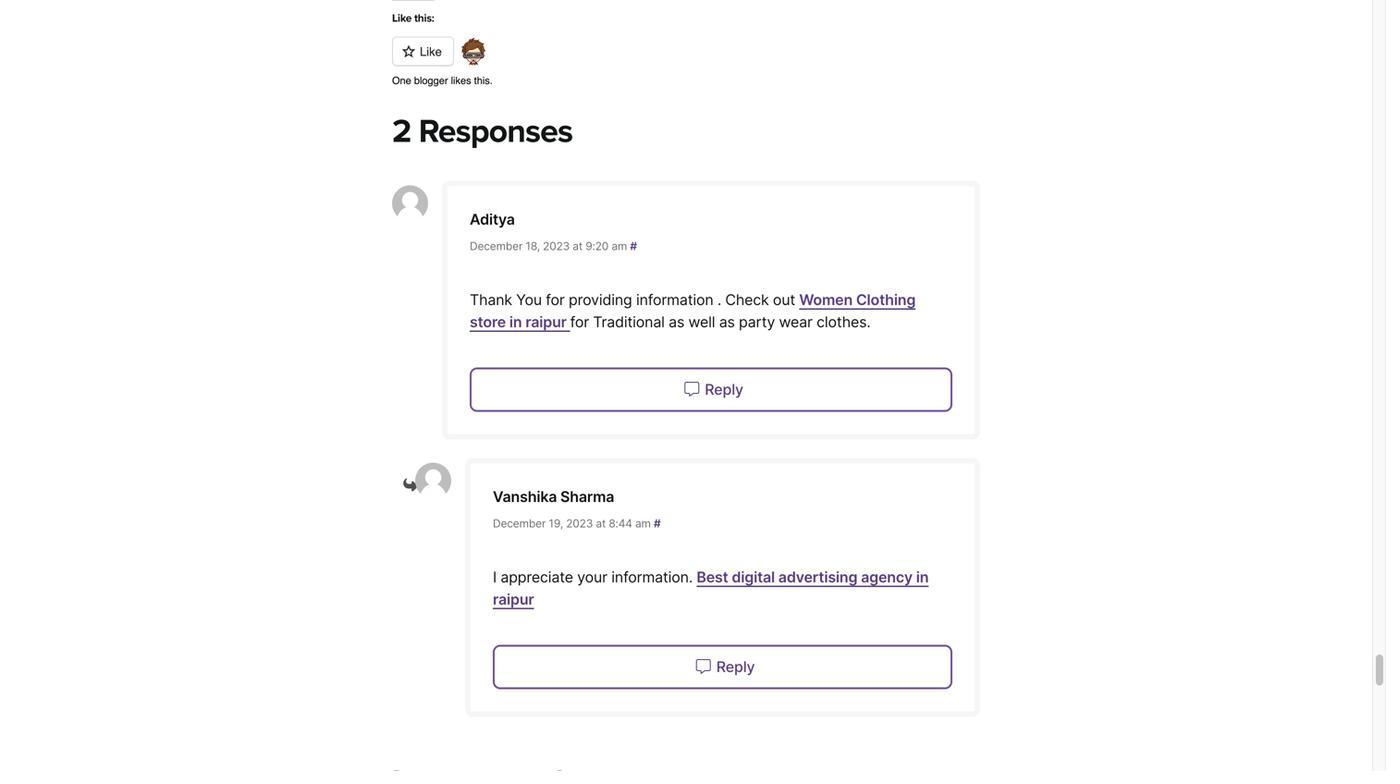Task type: describe. For each thing, give the bounding box(es) containing it.
# for providing
[[630, 239, 637, 253]]

2
[[392, 112, 411, 151]]

aditya
[[470, 210, 515, 228]]

# for information.
[[654, 517, 661, 530]]

9:20
[[586, 239, 609, 253]]

well
[[689, 313, 715, 331]]

out
[[773, 291, 795, 309]]

reply for women
[[705, 380, 744, 398]]

party
[[739, 313, 775, 331]]

0 horizontal spatial for
[[546, 291, 565, 309]]

women
[[799, 291, 853, 309]]

19,
[[549, 517, 563, 530]]

vanshika
[[493, 488, 557, 506]]

i appreciate your information.
[[493, 568, 697, 586]]

women clothing store in raipur link
[[470, 291, 916, 331]]

vanshika sharma
[[493, 488, 614, 506]]

i
[[493, 568, 497, 586]]

am for information.
[[635, 517, 651, 530]]

like
[[392, 12, 412, 25]]

december 18, 2023    at     9:20 am #
[[470, 239, 637, 253]]

am for providing
[[612, 239, 627, 253]]

like this:
[[392, 12, 434, 25]]

thank you for providing information . check out
[[470, 291, 799, 309]]

reply link for information.
[[493, 645, 953, 689]]

your
[[577, 568, 608, 586]]

december for aditya
[[470, 239, 523, 253]]

best digital advertising agency in raipur link
[[493, 568, 929, 608]]

# link for information.
[[654, 517, 661, 530]]

december for vanshika sharma
[[493, 517, 546, 530]]

# link for providing
[[630, 239, 637, 253]]

you
[[516, 291, 542, 309]]

appreciate
[[501, 568, 573, 586]]

agency
[[861, 568, 913, 586]]

at for providing
[[573, 239, 583, 253]]

2 responses
[[392, 112, 573, 151]]

2023 for vanshika sharma
[[566, 517, 593, 530]]



Task type: locate. For each thing, give the bounding box(es) containing it.
1 vertical spatial am
[[635, 517, 651, 530]]

reply link
[[470, 367, 953, 412], [493, 645, 953, 689]]

am right 8:44
[[635, 517, 651, 530]]

am
[[612, 239, 627, 253], [635, 517, 651, 530]]

traditional
[[593, 313, 665, 331]]

1 horizontal spatial in
[[916, 568, 929, 586]]

december down vanshika
[[493, 517, 546, 530]]

store
[[470, 313, 506, 331]]

as down '.'
[[719, 313, 735, 331]]

# link right 8:44
[[654, 517, 661, 530]]

at for information.
[[596, 517, 606, 530]]

1 horizontal spatial at
[[596, 517, 606, 530]]

0 horizontal spatial as
[[669, 313, 685, 331]]

in down you
[[510, 313, 522, 331]]

1 vertical spatial for
[[570, 313, 589, 331]]

0 vertical spatial december
[[470, 239, 523, 253]]

at left 9:20
[[573, 239, 583, 253]]

1 horizontal spatial #
[[654, 517, 661, 530]]

december 19, 2023    at     8:44 am #
[[493, 517, 661, 530]]

0 vertical spatial raipur
[[526, 313, 567, 331]]

digital
[[732, 568, 775, 586]]

2 as from the left
[[719, 313, 735, 331]]

reply down best digital advertising agency in raipur
[[717, 658, 755, 676]]

best digital advertising agency in raipur
[[493, 568, 929, 608]]

# link right 9:20
[[630, 239, 637, 253]]

0 vertical spatial # link
[[630, 239, 637, 253]]

1 horizontal spatial as
[[719, 313, 735, 331]]

providing
[[569, 291, 632, 309]]

raipur inside best digital advertising agency in raipur
[[493, 590, 534, 608]]

for down providing
[[570, 313, 589, 331]]

for right you
[[546, 291, 565, 309]]

as
[[669, 313, 685, 331], [719, 313, 735, 331]]

thank
[[470, 291, 512, 309]]

1 vertical spatial # link
[[654, 517, 661, 530]]

sharma
[[561, 488, 614, 506]]

clothing
[[856, 291, 916, 309]]

information
[[636, 291, 714, 309]]

1 vertical spatial raipur
[[493, 590, 534, 608]]

2023 for aditya
[[543, 239, 570, 253]]

1 vertical spatial reply
[[717, 658, 755, 676]]

0 horizontal spatial # link
[[630, 239, 637, 253]]

0 vertical spatial for
[[546, 291, 565, 309]]

0 vertical spatial at
[[573, 239, 583, 253]]

2023 right 19,
[[566, 517, 593, 530]]

information.
[[612, 568, 693, 586]]

reply link for providing
[[470, 367, 953, 412]]

0 vertical spatial #
[[630, 239, 637, 253]]

reply
[[705, 380, 744, 398], [717, 658, 755, 676]]

1 vertical spatial december
[[493, 517, 546, 530]]

raipur down you
[[526, 313, 567, 331]]

0 vertical spatial 2023
[[543, 239, 570, 253]]

# right 9:20
[[630, 239, 637, 253]]

reply link down for traditional as well as party wear clothes.
[[470, 367, 953, 412]]

1 vertical spatial reply link
[[493, 645, 953, 689]]

in right agency on the right bottom of the page
[[916, 568, 929, 586]]

# right 8:44
[[654, 517, 661, 530]]

in inside best digital advertising agency in raipur
[[916, 568, 929, 586]]

raipur down the i at the bottom of page
[[493, 590, 534, 608]]

1 horizontal spatial # link
[[654, 517, 661, 530]]

in
[[510, 313, 522, 331], [916, 568, 929, 586]]

women clothing store in raipur
[[470, 291, 916, 331]]

for
[[546, 291, 565, 309], [570, 313, 589, 331]]

1 horizontal spatial am
[[635, 517, 651, 530]]

2023
[[543, 239, 570, 253], [566, 517, 593, 530]]

1 horizontal spatial for
[[570, 313, 589, 331]]

0 horizontal spatial in
[[510, 313, 522, 331]]

at left 8:44
[[596, 517, 606, 530]]

18,
[[526, 239, 540, 253]]

december down aditya
[[470, 239, 523, 253]]

0 vertical spatial reply
[[705, 380, 744, 398]]

as down information
[[669, 313, 685, 331]]

check
[[726, 291, 769, 309]]

1 vertical spatial 2023
[[566, 517, 593, 530]]

1 as from the left
[[669, 313, 685, 331]]

raipur inside women clothing store in raipur
[[526, 313, 567, 331]]

am right 9:20
[[612, 239, 627, 253]]

1 vertical spatial #
[[654, 517, 661, 530]]

1 vertical spatial at
[[596, 517, 606, 530]]

responses
[[419, 112, 573, 151]]

0 vertical spatial reply link
[[470, 367, 953, 412]]

december
[[470, 239, 523, 253], [493, 517, 546, 530]]

best
[[697, 568, 728, 586]]

for traditional as well as party wear clothes.
[[570, 313, 871, 331]]

advertising
[[779, 568, 858, 586]]

#
[[630, 239, 637, 253], [654, 517, 661, 530]]

2023 right 18,
[[543, 239, 570, 253]]

reply for best
[[717, 658, 755, 676]]

0 horizontal spatial #
[[630, 239, 637, 253]]

clothes.
[[817, 313, 871, 331]]

0 vertical spatial in
[[510, 313, 522, 331]]

raipur
[[526, 313, 567, 331], [493, 590, 534, 608]]

wear
[[779, 313, 813, 331]]

1 vertical spatial in
[[916, 568, 929, 586]]

at
[[573, 239, 583, 253], [596, 517, 606, 530]]

0 vertical spatial am
[[612, 239, 627, 253]]

reply link down best digital advertising agency in raipur
[[493, 645, 953, 689]]

in inside women clothing store in raipur
[[510, 313, 522, 331]]

# link
[[630, 239, 637, 253], [654, 517, 661, 530]]

0 horizontal spatial am
[[612, 239, 627, 253]]

0 horizontal spatial at
[[573, 239, 583, 253]]

reply down for traditional as well as party wear clothes.
[[705, 380, 744, 398]]

.
[[718, 291, 722, 309]]

this:
[[414, 12, 434, 25]]

8:44
[[609, 517, 632, 530]]



Task type: vqa. For each thing, say whether or not it's contained in the screenshot.
search box
no



